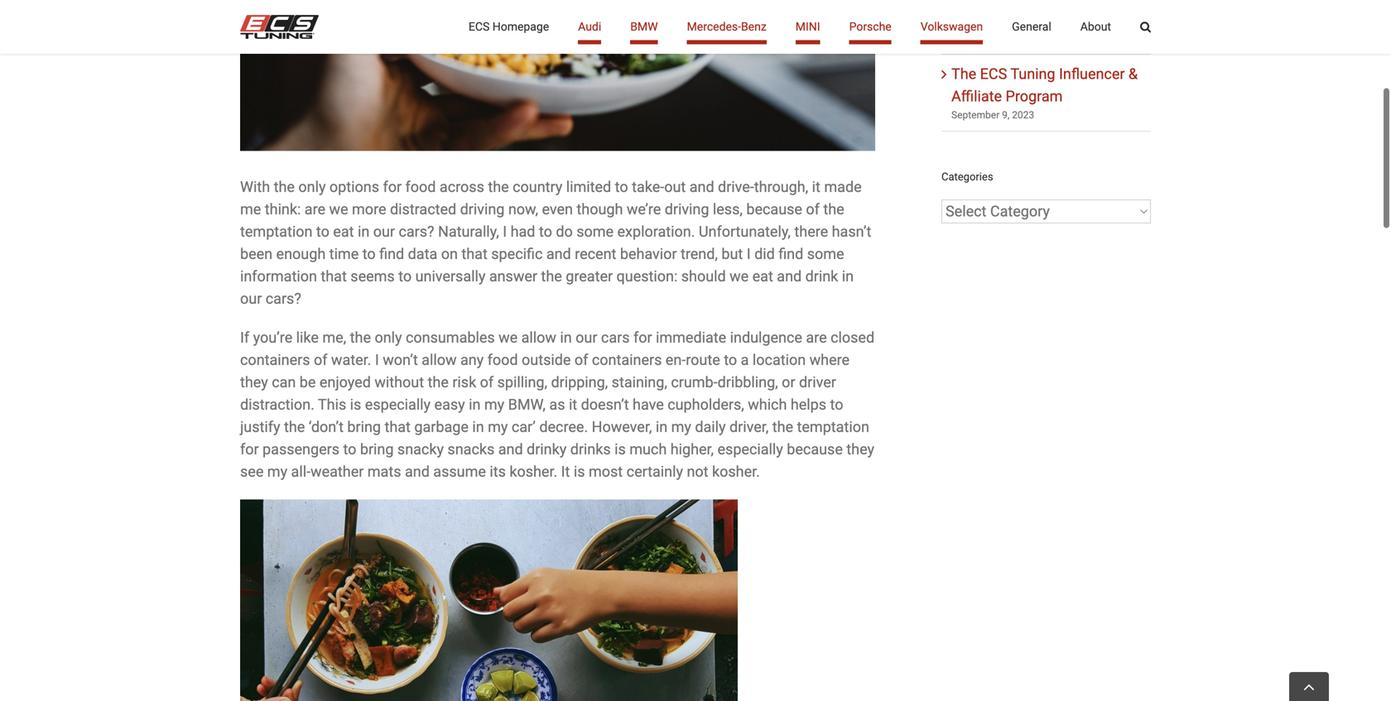 Task type: vqa. For each thing, say whether or not it's contained in the screenshot.
"3"
no



Task type: describe. For each thing, give the bounding box(es) containing it.
to right helps
[[830, 396, 843, 414]]

temptation inside with the only options for food across the country limited to take-out and drive-through, it made me think: are we more distracted driving now, even though we're driving less, because of the temptation to eat in our cars? naturally, i had to do some exploration. unfortunately, there hasn't been enough time to find data on that specific and recent behavior trend, but i did find some information that seems to universally answer the greater question: should we eat and drink in our cars?
[[240, 223, 313, 240]]

take-
[[632, 178, 664, 196]]

to left take-
[[615, 178, 628, 196]]

because inside with the only options for food across the country limited to take-out and drive-through, it made me think: are we more distracted driving now, even though we're driving less, because of the temptation to eat in our cars? naturally, i had to do some exploration. unfortunately, there hasn't been enough time to find data on that specific and recent behavior trend, but i did find some information that seems to universally answer the greater question: should we eat and drink in our cars?
[[746, 201, 802, 218]]

my left all-
[[267, 463, 287, 481]]

risk
[[452, 374, 476, 391]]

drive-
[[718, 178, 754, 196]]

garbage
[[414, 418, 469, 436]]

distracted
[[390, 201, 456, 218]]

to down data
[[398, 268, 412, 285]]

driver
[[799, 374, 836, 391]]

benz
[[741, 20, 767, 34]]

immediate
[[656, 329, 726, 346]]

bmw,
[[508, 396, 546, 414]]

0 horizontal spatial we
[[329, 201, 348, 218]]

assume
[[433, 463, 486, 481]]

to up seems
[[362, 245, 376, 263]]

about link
[[1081, 0, 1111, 54]]

1 vertical spatial allow
[[422, 351, 457, 369]]

my left car'
[[488, 418, 508, 436]]

2 horizontal spatial we
[[730, 268, 749, 285]]

1 horizontal spatial our
[[373, 223, 395, 240]]

the ecs tuning influencer & affiliate program september 9, 2023
[[952, 66, 1138, 121]]

decree.
[[539, 418, 588, 436]]

0 vertical spatial bring
[[347, 418, 381, 436]]

to left a
[[724, 351, 737, 369]]

think:
[[265, 201, 301, 218]]

2 vertical spatial is
[[574, 463, 585, 481]]

snacky
[[397, 441, 444, 458]]

with the only options for food across the country limited to take-out and drive-through, it made me think: are we more distracted driving now, even though we're driving less, because of the temptation to eat in our cars? naturally, i had to do some exploration. unfortunately, there hasn't been enough time to find data on that specific and recent behavior trend, but i did find some information that seems to universally answer the greater question: should we eat and drink in our cars?
[[240, 178, 872, 308]]

porsche
[[849, 20, 892, 34]]

driver,
[[730, 418, 769, 436]]

not
[[687, 463, 709, 481]]

1 driving from the left
[[460, 201, 505, 218]]

and up its at left bottom
[[498, 441, 523, 458]]

in down more
[[358, 223, 370, 240]]

'don't
[[309, 418, 344, 436]]

audi link
[[578, 0, 601, 54]]

ecs inside the ecs tuning influencer & affiliate program september 9, 2023
[[980, 66, 1007, 83]]

behavior
[[620, 245, 677, 263]]

hasn't
[[832, 223, 872, 240]]

mats
[[368, 463, 401, 481]]

me,
[[322, 329, 346, 346]]

i inside if you're like me, the only consumables we allow in our cars for immediate indulgence are closed containers of water. i won't allow any food outside of containers en-route to a location where they can be enjoyed without the risk of spilling, dripping, staining, crumb-dribbling, or driver distraction. this is especially easy in my bmw, as it doesn't have cupholders, which helps to justify the 'don't bring that garbage in my car' decree. however, in my daily driver, the temptation for passengers to bring snacky snacks and drinky drinks is much higher, especially because they see my all-weather mats and assume its kosher. it is most certainly not kosher.
[[375, 351, 379, 369]]

answer
[[489, 268, 537, 285]]

drinky
[[527, 441, 567, 458]]

water.
[[331, 351, 371, 369]]

and down do
[[546, 245, 571, 263]]

it inside if you're like me, the only consumables we allow in our cars for immediate indulgence are closed containers of water. i won't allow any food outside of containers en-route to a location where they can be enjoyed without the risk of spilling, dripping, staining, crumb-dribbling, or driver distraction. this is especially easy in my bmw, as it doesn't have cupholders, which helps to justify the 'don't bring that garbage in my car' decree. however, in my daily driver, the temptation for passengers to bring snacky snacks and drinky drinks is much higher, especially because they see my all-weather mats and assume its kosher. it is most certainly not kosher.
[[569, 396, 577, 414]]

1 vertical spatial for
[[634, 329, 652, 346]]

but
[[722, 245, 743, 263]]

1 horizontal spatial allow
[[521, 329, 557, 346]]

of inside with the only options for food across the country limited to take-out and drive-through, it made me think: are we more distracted driving now, even though we're driving less, because of the temptation to eat in our cars? naturally, i had to do some exploration. unfortunately, there hasn't been enough time to find data on that specific and recent behavior trend, but i did find some information that seems to universally answer the greater question: should we eat and drink in our cars?
[[806, 201, 820, 218]]

0 horizontal spatial cars?
[[266, 290, 301, 308]]

it inside with the only options for food across the country limited to take-out and drive-through, it made me think: are we more distracted driving now, even though we're driving less, because of the temptation to eat in our cars? naturally, i had to do some exploration. unfortunately, there hasn't been enough time to find data on that specific and recent behavior trend, but i did find some information that seems to universally answer the greater question: should we eat and drink in our cars?
[[812, 178, 821, 196]]

september 30, 2023
[[952, 32, 1040, 44]]

dribbling,
[[718, 374, 778, 391]]

2 kosher. from the left
[[712, 463, 760, 481]]

homepage
[[493, 20, 549, 34]]

of up dripping,
[[575, 351, 588, 369]]

bmw
[[630, 20, 658, 34]]

only inside if you're like me, the only consumables we allow in our cars for immediate indulgence are closed containers of water. i won't allow any food outside of containers en-route to a location where they can be enjoyed without the risk of spilling, dripping, staining, crumb-dribbling, or driver distraction. this is especially easy in my bmw, as it doesn't have cupholders, which helps to justify the 'don't bring that garbage in my car' decree. however, in my daily driver, the temptation for passengers to bring snacky snacks and drinky drinks is much higher, especially because they see my all-weather mats and assume its kosher. it is most certainly not kosher.
[[375, 329, 402, 346]]

1 vertical spatial eat
[[753, 268, 773, 285]]

it
[[561, 463, 570, 481]]

won't
[[383, 351, 418, 369]]

volkswagen link
[[921, 0, 983, 54]]

of up be
[[314, 351, 328, 369]]

0 vertical spatial that
[[462, 245, 488, 263]]

our inside if you're like me, the only consumables we allow in our cars for immediate indulgence are closed containers of water. i won't allow any food outside of containers en-route to a location where they can be enjoyed without the risk of spilling, dripping, staining, crumb-dribbling, or driver distraction. this is especially easy in my bmw, as it doesn't have cupholders, which helps to justify the 'don't bring that garbage in my car' decree. however, in my daily driver, the temptation for passengers to bring snacky snacks and drinky drinks is much higher, especially because they see my all-weather mats and assume its kosher. it is most certainly not kosher.
[[576, 329, 597, 346]]

car'
[[512, 418, 536, 436]]

helps
[[791, 396, 827, 414]]

about
[[1081, 20, 1111, 34]]

can
[[272, 374, 296, 391]]

be
[[300, 374, 316, 391]]

volkswagen
[[921, 20, 983, 34]]

question:
[[617, 268, 678, 285]]

0 horizontal spatial eat
[[333, 223, 354, 240]]

porsche link
[[849, 0, 892, 54]]

or
[[782, 374, 795, 391]]

in down "risk"
[[469, 396, 481, 414]]

drinks
[[570, 441, 611, 458]]

data
[[408, 245, 437, 263]]

with
[[240, 178, 270, 196]]

for inside with the only options for food across the country limited to take-out and drive-through, it made me think: are we more distracted driving now, even though we're driving less, because of the temptation to eat in our cars? naturally, i had to do some exploration. unfortunately, there hasn't been enough time to find data on that specific and recent behavior trend, but i did find some information that seems to universally answer the greater question: should we eat and drink in our cars?
[[383, 178, 402, 196]]

doesn't
[[581, 396, 629, 414]]

0 vertical spatial 2023
[[1018, 32, 1040, 44]]

are inside with the only options for food across the country limited to take-out and drive-through, it made me think: are we more distracted driving now, even though we're driving less, because of the temptation to eat in our cars? naturally, i had to do some exploration. unfortunately, there hasn't been enough time to find data on that specific and recent behavior trend, but i did find some information that seems to universally answer the greater question: should we eat and drink in our cars?
[[305, 201, 326, 218]]

route
[[686, 351, 720, 369]]

across
[[440, 178, 484, 196]]

spilling,
[[497, 374, 547, 391]]

food inside if you're like me, the only consumables we allow in our cars for immediate indulgence are closed containers of water. i won't allow any food outside of containers en-route to a location where they can be enjoyed without the risk of spilling, dripping, staining, crumb-dribbling, or driver distraction. this is especially easy in my bmw, as it doesn't have cupholders, which helps to justify the 'don't bring that garbage in my car' decree. however, in my daily driver, the temptation for passengers to bring snacky snacks and drinky drinks is much higher, especially because they see my all-weather mats and assume its kosher. it is most certainly not kosher.
[[487, 351, 518, 369]]

seems
[[351, 268, 395, 285]]

have
[[633, 396, 664, 414]]

0 horizontal spatial is
[[350, 396, 361, 414]]

2 vertical spatial for
[[240, 441, 259, 458]]

0 horizontal spatial especially
[[365, 396, 431, 414]]

&
[[1129, 66, 1138, 83]]

ecs tuning logo image
[[240, 15, 319, 39]]

this
[[318, 396, 346, 414]]

9,
[[1002, 109, 1010, 121]]

where
[[810, 351, 850, 369]]

indulgence
[[730, 329, 802, 346]]

crumb-
[[671, 374, 718, 391]]

program
[[1006, 88, 1063, 105]]

0 vertical spatial cars?
[[399, 223, 434, 240]]

1 september from the top
[[952, 32, 1000, 44]]

1 vertical spatial is
[[615, 441, 626, 458]]

certainly
[[627, 463, 683, 481]]

higher,
[[671, 441, 714, 458]]

dripping,
[[551, 374, 608, 391]]

a
[[741, 351, 749, 369]]

ecs homepage
[[469, 20, 549, 34]]

even
[[542, 201, 573, 218]]

0 horizontal spatial some
[[577, 223, 614, 240]]

options
[[330, 178, 379, 196]]

in up snacks in the left of the page
[[472, 418, 484, 436]]

the ecs tuning influencer & affiliate program link
[[952, 66, 1138, 105]]

0 horizontal spatial they
[[240, 374, 268, 391]]

there
[[795, 223, 828, 240]]

as
[[549, 396, 565, 414]]

and right out
[[690, 178, 714, 196]]

weather
[[311, 463, 364, 481]]

see
[[240, 463, 264, 481]]

2023 inside the ecs tuning influencer & affiliate program september 9, 2023
[[1012, 109, 1035, 121]]

en-
[[666, 351, 686, 369]]



Task type: locate. For each thing, give the bounding box(es) containing it.
food inside with the only options for food across the country limited to take-out and drive-through, it made me think: are we more distracted driving now, even though we're driving less, because of the temptation to eat in our cars? naturally, i had to do some exploration. unfortunately, there hasn't been enough time to find data on that specific and recent behavior trend, but i did find some information that seems to universally answer the greater question: should we eat and drink in our cars?
[[405, 178, 436, 196]]

1 kosher. from the left
[[510, 463, 558, 481]]

ecs left homepage
[[469, 20, 490, 34]]

the up think:
[[274, 178, 295, 196]]

now,
[[508, 201, 538, 218]]

for up see
[[240, 441, 259, 458]]

0 vertical spatial because
[[746, 201, 802, 218]]

to left do
[[539, 223, 552, 240]]

temptation inside if you're like me, the only consumables we allow in our cars for immediate indulgence are closed containers of water. i won't allow any food outside of containers en-route to a location where they can be enjoyed without the risk of spilling, dripping, staining, crumb-dribbling, or driver distraction. this is especially easy in my bmw, as it doesn't have cupholders, which helps to justify the 'don't bring that garbage in my car' decree. however, in my daily driver, the temptation for passengers to bring snacky snacks and drinky drinks is much higher, especially because they see my all-weather mats and assume its kosher. it is most certainly not kosher.
[[797, 418, 870, 436]]

that for only
[[385, 418, 411, 436]]

2 containers from the left
[[592, 351, 662, 369]]

though
[[577, 201, 623, 218]]

recent
[[575, 245, 616, 263]]

that up 'snacky'
[[385, 418, 411, 436]]

0 vertical spatial temptation
[[240, 223, 313, 240]]

in down have at the left of page
[[656, 418, 668, 436]]

especially
[[365, 396, 431, 414], [718, 441, 783, 458]]

are
[[305, 201, 326, 218], [806, 329, 827, 346]]

general
[[1012, 20, 1052, 34]]

only up think:
[[298, 178, 326, 196]]

2 vertical spatial that
[[385, 418, 411, 436]]

1 vertical spatial i
[[747, 245, 751, 263]]

we
[[329, 201, 348, 218], [730, 268, 749, 285], [499, 329, 518, 346]]

is right 'it'
[[574, 463, 585, 481]]

mini
[[796, 20, 820, 34]]

0 vertical spatial are
[[305, 201, 326, 218]]

some up recent
[[577, 223, 614, 240]]

if you're like me, the only consumables we allow in our cars for immediate indulgence are closed containers of water. i won't allow any food outside of containers en-route to a location where they can be enjoyed without the risk of spilling, dripping, staining, crumb-dribbling, or driver distraction. this is especially easy in my bmw, as it doesn't have cupholders, which helps to justify the 'don't bring that garbage in my car' decree. however, in my daily driver, the temptation for passengers to bring snacky snacks and drinky drinks is much higher, especially because they see my all-weather mats and assume its kosher. it is most certainly not kosher.
[[240, 329, 875, 481]]

0 horizontal spatial are
[[305, 201, 326, 218]]

carlos lindner vbqkyo0ghcq unsplash image
[[240, 0, 875, 151]]

eat up time
[[333, 223, 354, 240]]

find right "did"
[[779, 245, 804, 263]]

drink
[[806, 268, 838, 285]]

1 containers from the left
[[240, 351, 310, 369]]

mercedes-benz link
[[687, 0, 767, 54]]

should
[[681, 268, 726, 285]]

1 vertical spatial temptation
[[797, 418, 870, 436]]

0 horizontal spatial for
[[240, 441, 259, 458]]

without
[[375, 374, 424, 391]]

driving down out
[[665, 201, 709, 218]]

1 horizontal spatial for
[[383, 178, 402, 196]]

september left 30, on the right top of the page
[[952, 32, 1000, 44]]

2 horizontal spatial for
[[634, 329, 652, 346]]

1 vertical spatial only
[[375, 329, 402, 346]]

0 vertical spatial ecs
[[469, 20, 490, 34]]

the ecs tuning influencer & affiliate program section
[[942, 0, 1151, 261]]

1 vertical spatial some
[[807, 245, 844, 263]]

0 vertical spatial september
[[952, 32, 1000, 44]]

1 horizontal spatial kosher.
[[712, 463, 760, 481]]

0 vertical spatial for
[[383, 178, 402, 196]]

for up more
[[383, 178, 402, 196]]

some up drink
[[807, 245, 844, 263]]

2 vertical spatial we
[[499, 329, 518, 346]]

ecs homepage link
[[469, 0, 549, 54]]

staining,
[[612, 374, 667, 391]]

however,
[[592, 418, 652, 436]]

1 vertical spatial it
[[569, 396, 577, 414]]

we down options
[[329, 201, 348, 218]]

0 horizontal spatial food
[[405, 178, 436, 196]]

0 vertical spatial is
[[350, 396, 361, 414]]

temptation down think:
[[240, 223, 313, 240]]

i left had
[[503, 223, 507, 240]]

of right "risk"
[[480, 374, 494, 391]]

0 horizontal spatial temptation
[[240, 223, 313, 240]]

especially down without
[[365, 396, 431, 414]]

0 horizontal spatial driving
[[460, 201, 505, 218]]

1 horizontal spatial temptation
[[797, 418, 870, 436]]

0 horizontal spatial containers
[[240, 351, 310, 369]]

0 horizontal spatial it
[[569, 396, 577, 414]]

driving up naturally,
[[460, 201, 505, 218]]

it right as
[[569, 396, 577, 414]]

2 september from the top
[[952, 109, 1000, 121]]

1 horizontal spatial is
[[574, 463, 585, 481]]

0 vertical spatial our
[[373, 223, 395, 240]]

1 horizontal spatial that
[[385, 418, 411, 436]]

1 horizontal spatial only
[[375, 329, 402, 346]]

my up 'higher,'
[[671, 418, 691, 436]]

2 horizontal spatial i
[[747, 245, 751, 263]]

1 vertical spatial are
[[806, 329, 827, 346]]

are inside if you're like me, the only consumables we allow in our cars for immediate indulgence are closed containers of water. i won't allow any food outside of containers en-route to a location where they can be enjoyed without the risk of spilling, dripping, staining, crumb-dribbling, or driver distraction. this is especially easy in my bmw, as it doesn't have cupholders, which helps to justify the 'don't bring that garbage in my car' decree. however, in my daily driver, the temptation for passengers to bring snacky snacks and drinky drinks is much higher, especially because they see my all-weather mats and assume its kosher. it is most certainly not kosher.
[[806, 329, 827, 346]]

1 horizontal spatial it
[[812, 178, 821, 196]]

in up "outside"
[[560, 329, 572, 346]]

cars?
[[399, 223, 434, 240], [266, 290, 301, 308]]

0 vertical spatial we
[[329, 201, 348, 218]]

influencer
[[1059, 66, 1125, 83]]

bring up "mats"
[[360, 441, 394, 458]]

i
[[503, 223, 507, 240], [747, 245, 751, 263], [375, 351, 379, 369]]

ecs up affiliate
[[980, 66, 1007, 83]]

information
[[240, 268, 317, 285]]

are right think:
[[305, 201, 326, 218]]

0 horizontal spatial ecs
[[469, 20, 490, 34]]

0 vertical spatial i
[[503, 223, 507, 240]]

because down helps
[[787, 441, 843, 458]]

allow
[[521, 329, 557, 346], [422, 351, 457, 369]]

temptation down helps
[[797, 418, 870, 436]]

been
[[240, 245, 273, 263]]

especially down driver,
[[718, 441, 783, 458]]

we up spilling,
[[499, 329, 518, 346]]

cars
[[601, 329, 630, 346]]

1 vertical spatial ecs
[[980, 66, 1007, 83]]

for right cars
[[634, 329, 652, 346]]

0 horizontal spatial only
[[298, 178, 326, 196]]

1 horizontal spatial they
[[847, 441, 875, 458]]

i left "did"
[[747, 245, 751, 263]]

general link
[[1012, 0, 1052, 54]]

mini link
[[796, 0, 820, 54]]

1 vertical spatial 2023
[[1012, 109, 1035, 121]]

we inside if you're like me, the only consumables we allow in our cars for immediate indulgence are closed containers of water. i won't allow any food outside of containers en-route to a location where they can be enjoyed without the risk of spilling, dripping, staining, crumb-dribbling, or driver distraction. this is especially easy in my bmw, as it doesn't have cupholders, which helps to justify the 'don't bring that garbage in my car' decree. however, in my daily driver, the temptation for passengers to bring snacky snacks and drinky drinks is much higher, especially because they see my all-weather mats and assume its kosher. it is most certainly not kosher.
[[499, 329, 518, 346]]

we down but
[[730, 268, 749, 285]]

on
[[441, 245, 458, 263]]

its
[[490, 463, 506, 481]]

kosher. down the drinky
[[510, 463, 558, 481]]

1 horizontal spatial driving
[[665, 201, 709, 218]]

eat down "did"
[[753, 268, 773, 285]]

1 vertical spatial especially
[[718, 441, 783, 458]]

exploration.
[[617, 223, 695, 240]]

2023
[[1018, 32, 1040, 44], [1012, 109, 1035, 121]]

you're
[[253, 329, 293, 346]]

distraction.
[[240, 396, 315, 414]]

unfortunately,
[[699, 223, 791, 240]]

1 horizontal spatial containers
[[592, 351, 662, 369]]

2 driving from the left
[[665, 201, 709, 218]]

1 horizontal spatial are
[[806, 329, 827, 346]]

september down affiliate
[[952, 109, 1000, 121]]

bring right the 'don't
[[347, 418, 381, 436]]

greater
[[566, 268, 613, 285]]

allow down consumables
[[422, 351, 457, 369]]

i left won't
[[375, 351, 379, 369]]

0 horizontal spatial find
[[379, 245, 404, 263]]

0 vertical spatial they
[[240, 374, 268, 391]]

are up where at the bottom of the page
[[806, 329, 827, 346]]

bring
[[347, 418, 381, 436], [360, 441, 394, 458]]

1 horizontal spatial find
[[779, 245, 804, 263]]

to
[[615, 178, 628, 196], [316, 223, 329, 240], [539, 223, 552, 240], [362, 245, 376, 263], [398, 268, 412, 285], [724, 351, 737, 369], [830, 396, 843, 414], [343, 441, 356, 458]]

the up water.
[[350, 329, 371, 346]]

0 horizontal spatial our
[[240, 290, 262, 308]]

1 horizontal spatial some
[[807, 245, 844, 263]]

cars? down information
[[266, 290, 301, 308]]

mercedes-benz
[[687, 20, 767, 34]]

0 vertical spatial especially
[[365, 396, 431, 414]]

1 horizontal spatial food
[[487, 351, 518, 369]]

2023 right 9,
[[1012, 109, 1035, 121]]

1 vertical spatial we
[[730, 268, 749, 285]]

and
[[690, 178, 714, 196], [546, 245, 571, 263], [777, 268, 802, 285], [498, 441, 523, 458], [405, 463, 430, 481]]

is down however,
[[615, 441, 626, 458]]

our down information
[[240, 290, 262, 308]]

is right this
[[350, 396, 361, 414]]

0 vertical spatial some
[[577, 223, 614, 240]]

had
[[511, 223, 535, 240]]

only up won't
[[375, 329, 402, 346]]

only inside with the only options for food across the country limited to take-out and drive-through, it made me think: are we more distracted driving now, even though we're driving less, because of the temptation to eat in our cars? naturally, i had to do some exploration. unfortunately, there hasn't been enough time to find data on that specific and recent behavior trend, but i did find some information that seems to universally answer the greater question: should we eat and drink in our cars?
[[298, 178, 326, 196]]

driving
[[460, 201, 505, 218], [665, 201, 709, 218]]

2 vertical spatial our
[[576, 329, 597, 346]]

1 horizontal spatial cars?
[[399, 223, 434, 240]]

containers down you're
[[240, 351, 310, 369]]

1 vertical spatial that
[[321, 268, 347, 285]]

the up the passengers
[[284, 418, 305, 436]]

our down more
[[373, 223, 395, 240]]

allow up "outside"
[[521, 329, 557, 346]]

the
[[952, 66, 977, 83]]

containers down cars
[[592, 351, 662, 369]]

universally
[[415, 268, 486, 285]]

the up the easy
[[428, 374, 449, 391]]

and left drink
[[777, 268, 802, 285]]

1 horizontal spatial we
[[499, 329, 518, 346]]

1 horizontal spatial ecs
[[980, 66, 1007, 83]]

location
[[753, 351, 806, 369]]

1 horizontal spatial eat
[[753, 268, 773, 285]]

2023 right 30, on the right top of the page
[[1018, 32, 1040, 44]]

most
[[589, 463, 623, 481]]

0 vertical spatial it
[[812, 178, 821, 196]]

and down 'snacky'
[[405, 463, 430, 481]]

0 horizontal spatial allow
[[422, 351, 457, 369]]

1 horizontal spatial i
[[503, 223, 507, 240]]

0 vertical spatial eat
[[333, 223, 354, 240]]

in
[[358, 223, 370, 240], [842, 268, 854, 285], [560, 329, 572, 346], [469, 396, 481, 414], [472, 418, 484, 436], [656, 418, 668, 436]]

in right drink
[[842, 268, 854, 285]]

of up 'there'
[[806, 201, 820, 218]]

0 horizontal spatial kosher.
[[510, 463, 558, 481]]

much
[[630, 441, 667, 458]]

me
[[240, 201, 261, 218]]

daily
[[695, 418, 726, 436]]

2 horizontal spatial is
[[615, 441, 626, 458]]

food up distracted
[[405, 178, 436, 196]]

0 vertical spatial only
[[298, 178, 326, 196]]

naturally,
[[438, 223, 499, 240]]

they
[[240, 374, 268, 391], [847, 441, 875, 458]]

my
[[484, 396, 504, 414], [488, 418, 508, 436], [671, 418, 691, 436], [267, 463, 287, 481]]

that down naturally,
[[462, 245, 488, 263]]

find
[[379, 245, 404, 263], [779, 245, 804, 263]]

tuning
[[1011, 66, 1056, 83]]

1 vertical spatial bring
[[360, 441, 394, 458]]

the left greater
[[541, 268, 562, 285]]

2 horizontal spatial that
[[462, 245, 488, 263]]

we're
[[627, 201, 661, 218]]

2 vertical spatial i
[[375, 351, 379, 369]]

the down made
[[824, 201, 844, 218]]

0 vertical spatial food
[[405, 178, 436, 196]]

0 horizontal spatial i
[[375, 351, 379, 369]]

1 find from the left
[[379, 245, 404, 263]]

audi
[[578, 20, 601, 34]]

country
[[513, 178, 563, 196]]

2 horizontal spatial our
[[576, 329, 597, 346]]

for
[[383, 178, 402, 196], [634, 329, 652, 346], [240, 441, 259, 458]]

find up seems
[[379, 245, 404, 263]]

september inside the ecs tuning influencer & affiliate program september 9, 2023
[[952, 109, 1000, 121]]

some
[[577, 223, 614, 240], [807, 245, 844, 263]]

it
[[812, 178, 821, 196], [569, 396, 577, 414]]

like
[[296, 329, 319, 346]]

1 vertical spatial our
[[240, 290, 262, 308]]

my left bmw,
[[484, 396, 504, 414]]

1 vertical spatial food
[[487, 351, 518, 369]]

it left made
[[812, 178, 821, 196]]

justify
[[240, 418, 280, 436]]

of
[[806, 201, 820, 218], [314, 351, 328, 369], [575, 351, 588, 369], [480, 374, 494, 391]]

that for food
[[321, 268, 347, 285]]

0 horizontal spatial that
[[321, 268, 347, 285]]

kosher. right not
[[712, 463, 760, 481]]

time
[[329, 245, 359, 263]]

our left cars
[[576, 329, 597, 346]]

to up time
[[316, 223, 329, 240]]

food up spilling,
[[487, 351, 518, 369]]

because inside if you're like me, the only consumables we allow in our cars for immediate indulgence are closed containers of water. i won't allow any food outside of containers en-route to a location where they can be enjoyed without the risk of spilling, dripping, staining, crumb-dribbling, or driver distraction. this is especially easy in my bmw, as it doesn't have cupholders, which helps to justify the 'don't bring that garbage in my car' decree. however, in my daily driver, the temptation for passengers to bring snacky snacks and drinky drinks is much higher, especially because they see my all-weather mats and assume its kosher. it is most certainly not kosher.
[[787, 441, 843, 458]]

any
[[460, 351, 484, 369]]

the up "now,"
[[488, 178, 509, 196]]

1 vertical spatial they
[[847, 441, 875, 458]]

because down the through,
[[746, 201, 802, 218]]

that down time
[[321, 268, 347, 285]]

that inside if you're like me, the only consumables we allow in our cars for immediate indulgence are closed containers of water. i won't allow any food outside of containers en-route to a location where they can be enjoyed without the risk of spilling, dripping, staining, crumb-dribbling, or driver distraction. this is especially easy in my bmw, as it doesn't have cupholders, which helps to justify the 'don't bring that garbage in my car' decree. however, in my daily driver, the temptation for passengers to bring snacky snacks and drinky drinks is much higher, especially because they see my all-weather mats and assume its kosher. it is most certainly not kosher.
[[385, 418, 411, 436]]

1 vertical spatial cars?
[[266, 290, 301, 308]]

1 vertical spatial because
[[787, 441, 843, 458]]

more
[[352, 201, 386, 218]]

2 find from the left
[[779, 245, 804, 263]]

enjoyed
[[320, 374, 371, 391]]

easy
[[434, 396, 465, 414]]

cars? up data
[[399, 223, 434, 240]]

bmw link
[[630, 0, 658, 54]]

the down which
[[772, 418, 793, 436]]

1 vertical spatial september
[[952, 109, 1000, 121]]

0 vertical spatial allow
[[521, 329, 557, 346]]

made
[[824, 178, 862, 196]]

cupholders,
[[668, 396, 744, 414]]

1 horizontal spatial especially
[[718, 441, 783, 458]]

did
[[755, 245, 775, 263]]

snacks
[[448, 441, 495, 458]]

to up weather
[[343, 441, 356, 458]]



